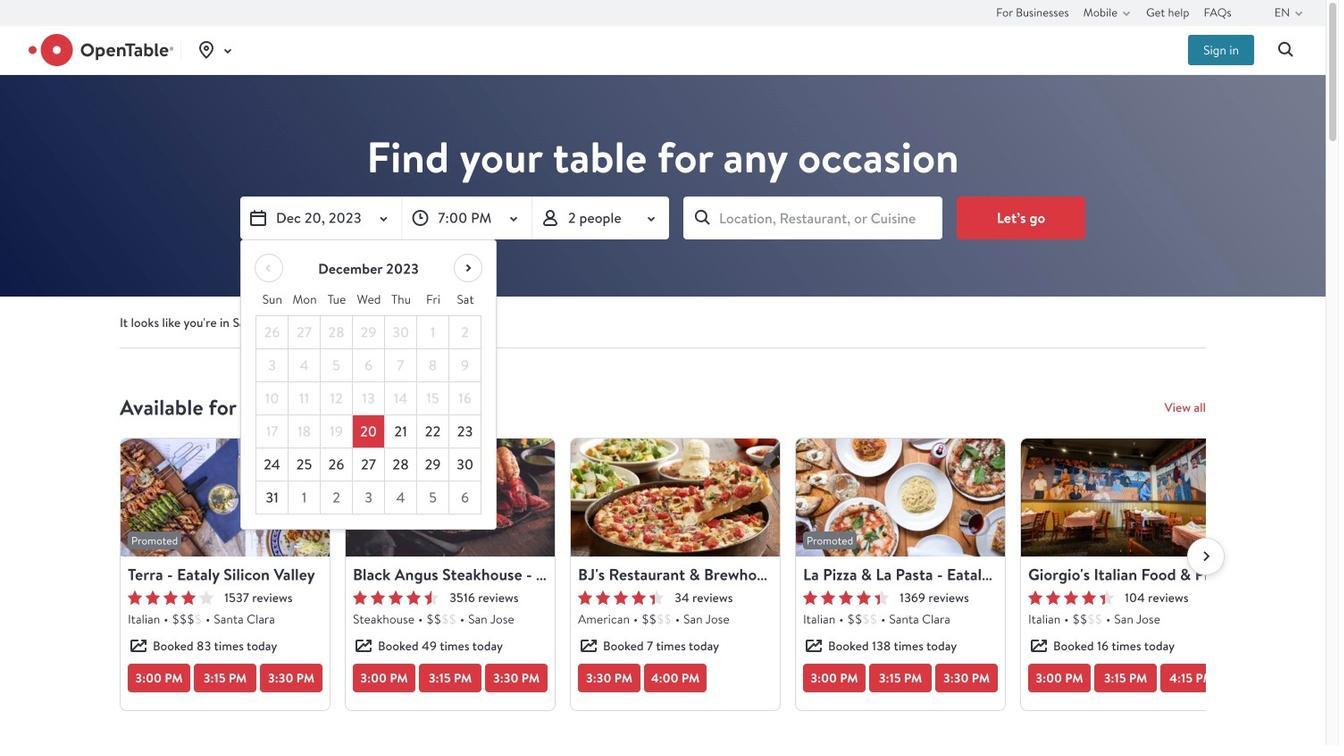 Task type: locate. For each thing, give the bounding box(es) containing it.
tuesday element
[[321, 283, 353, 316]]

1 horizontal spatial 4.3 stars image
[[1028, 591, 1114, 605]]

4.1 stars image
[[128, 591, 214, 605]]

None field
[[684, 197, 943, 239]]

saturday element
[[449, 283, 482, 316]]

previous month image
[[258, 257, 280, 279]]

opentable logo image
[[29, 34, 174, 66]]

row group
[[256, 316, 482, 515]]

grid
[[256, 283, 482, 515]]

a photo of black angus steakhouse - blossom hill restaurant image
[[346, 439, 555, 557]]

1 4.3 stars image from the left
[[578, 591, 664, 605]]

Please input a Location, Restaurant or Cuisine field
[[684, 197, 943, 239]]

2 4.3 stars image from the left
[[1028, 591, 1114, 605]]

4.3 stars image
[[578, 591, 664, 605], [1028, 591, 1114, 605]]

0 horizontal spatial 4.3 stars image
[[578, 591, 664, 605]]



Task type: describe. For each thing, give the bounding box(es) containing it.
a photo of la pizza & la pasta - eataly silicon valley restaurant image
[[796, 439, 1005, 557]]

friday element
[[417, 283, 449, 316]]

4.6 stars image
[[353, 591, 439, 605]]

4.3 stars image for a photo of bj's restaurant & brewhouse - san jose restaurant
[[578, 591, 664, 605]]

sunday element
[[256, 283, 289, 316]]

thursday element
[[385, 283, 417, 316]]

a photo of bj's restaurant & brewhouse - san jose restaurant image
[[571, 439, 780, 557]]

wednesday element
[[353, 283, 385, 316]]

4.3 stars image for a photo of giorgio's italian food & pizzeria - san jose restaurant
[[1028, 591, 1114, 605]]

monday element
[[289, 283, 321, 316]]

4.2 stars image
[[803, 591, 889, 605]]

a photo of giorgio's italian food & pizzeria - san jose restaurant image
[[1021, 439, 1230, 557]]

a photo of terra - eataly silicon valley restaurant image
[[121, 439, 330, 557]]



Task type: vqa. For each thing, say whether or not it's contained in the screenshot.
A photo of Fiore restaurant
no



